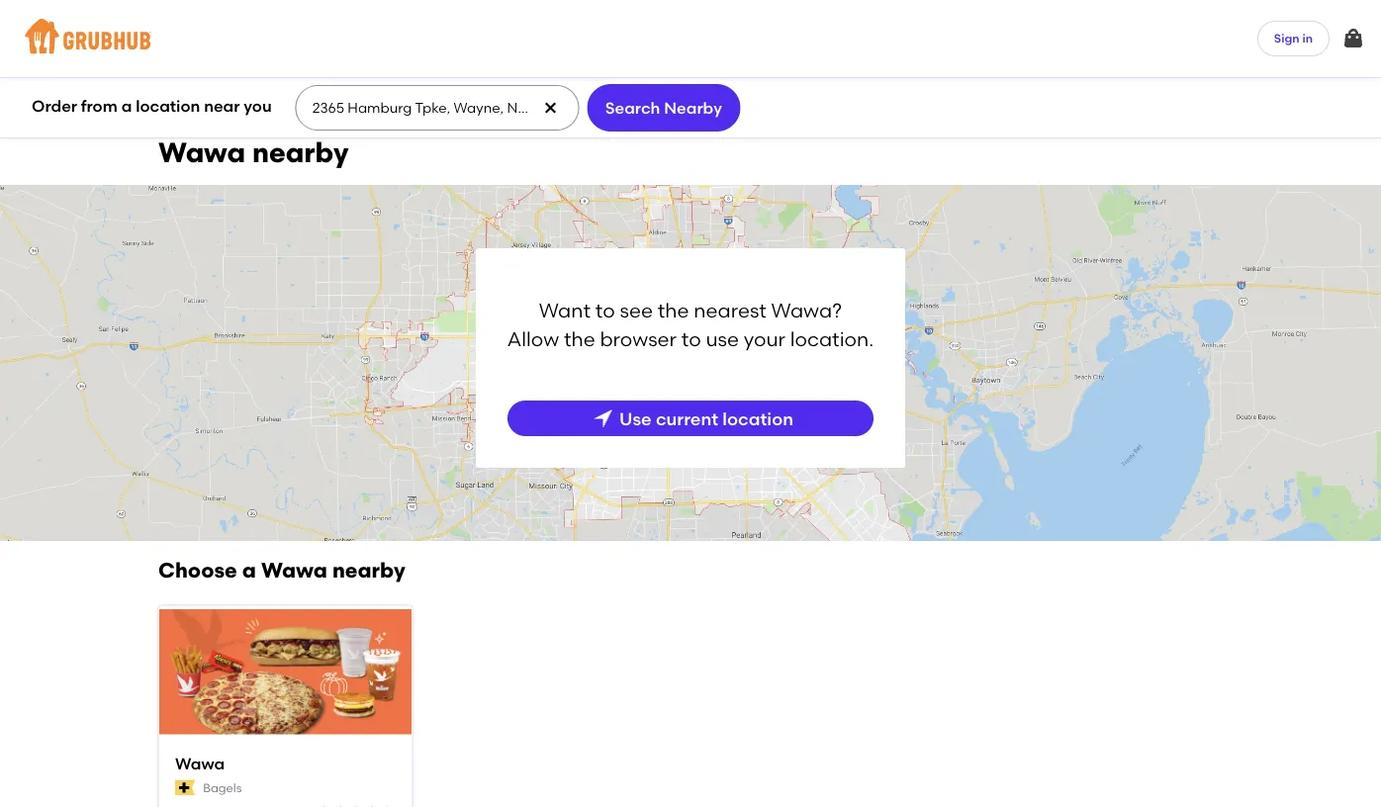 Task type: vqa. For each thing, say whether or not it's contained in the screenshot.
"wawa" within the Wawa link
yes



Task type: describe. For each thing, give the bounding box(es) containing it.
wawa for wawa
[[175, 755, 225, 774]]

browser
[[600, 327, 677, 351]]

your
[[744, 327, 786, 351]]

1 vertical spatial to
[[682, 327, 701, 351]]

order
[[32, 96, 77, 116]]

nearby
[[664, 98, 722, 117]]

want to see the nearest wawa? allow the browser to use your location.
[[508, 299, 874, 351]]

sign in button
[[1258, 21, 1330, 56]]

wawa for wawa nearby
[[158, 136, 246, 169]]

in
[[1303, 31, 1313, 45]]

see
[[620, 299, 653, 322]]

near
[[204, 96, 240, 116]]

search nearby
[[605, 98, 722, 117]]

wawa logo image
[[159, 610, 412, 735]]

search
[[605, 98, 661, 117]]

svg image
[[1342, 27, 1366, 50]]

use
[[706, 327, 739, 351]]

bagels
[[203, 781, 242, 795]]

want
[[539, 299, 591, 322]]

use current location button
[[508, 401, 874, 437]]

order from a location near you
[[32, 96, 272, 116]]

use current location
[[620, 408, 794, 429]]

choose
[[158, 558, 237, 584]]

svg image inside "use current location" button
[[592, 407, 616, 431]]

0 vertical spatial a
[[121, 96, 132, 116]]

main navigation navigation
[[0, 0, 1382, 77]]

1 vertical spatial wawa
[[261, 558, 327, 584]]



Task type: locate. For each thing, give the bounding box(es) containing it.
1 horizontal spatial to
[[682, 327, 701, 351]]

current
[[656, 408, 719, 429]]

sign in
[[1275, 31, 1313, 45]]

svg image
[[543, 100, 558, 116], [592, 407, 616, 431]]

2 vertical spatial wawa
[[175, 755, 225, 774]]

wawa right choose
[[261, 558, 327, 584]]

wawa
[[158, 136, 246, 169], [261, 558, 327, 584], [175, 755, 225, 774]]

1 vertical spatial nearby
[[332, 558, 406, 584]]

subscription pass image
[[175, 780, 195, 796]]

delivery
[[240, 46, 337, 75]]

1 vertical spatial a
[[242, 558, 256, 584]]

svg image left search
[[543, 100, 558, 116]]

nearest
[[694, 299, 767, 322]]

to
[[596, 299, 615, 322], [682, 327, 701, 351]]

from
[[81, 96, 118, 116]]

the down the want
[[564, 327, 595, 351]]

0 horizontal spatial a
[[121, 96, 132, 116]]

choose a wawa nearby
[[158, 558, 406, 584]]

0 horizontal spatial to
[[596, 299, 615, 322]]

0 vertical spatial wawa
[[158, 136, 246, 169]]

1 horizontal spatial the
[[658, 299, 689, 322]]

0 horizontal spatial svg image
[[543, 100, 558, 116]]

1 vertical spatial the
[[564, 327, 595, 351]]

star icon image
[[317, 805, 333, 808], [333, 805, 348, 808], [348, 805, 364, 808], [364, 805, 380, 808], [364, 805, 380, 808], [380, 805, 396, 808]]

0 horizontal spatial the
[[564, 327, 595, 351]]

sign
[[1275, 31, 1300, 45]]

to left use
[[682, 327, 701, 351]]

a right choose
[[242, 558, 256, 584]]

fast
[[182, 46, 234, 75]]

wawa link
[[175, 753, 396, 776]]

1 vertical spatial svg image
[[592, 407, 616, 431]]

wawa down near
[[158, 136, 246, 169]]

svg image left the 'use'
[[592, 407, 616, 431]]

fast delivery
[[182, 46, 337, 75]]

1 horizontal spatial a
[[242, 558, 256, 584]]

wawa?
[[772, 299, 843, 322]]

0 vertical spatial to
[[596, 299, 615, 322]]

1 horizontal spatial svg image
[[592, 407, 616, 431]]

location
[[136, 96, 200, 116], [723, 408, 794, 429]]

0 horizontal spatial location
[[136, 96, 200, 116]]

location left near
[[136, 96, 200, 116]]

a
[[121, 96, 132, 116], [242, 558, 256, 584]]

location right current
[[723, 408, 794, 429]]

0 vertical spatial the
[[658, 299, 689, 322]]

search nearby button
[[587, 84, 741, 132]]

you
[[244, 96, 272, 116]]

1 vertical spatial location
[[723, 408, 794, 429]]

location.
[[791, 327, 874, 351]]

0 vertical spatial svg image
[[543, 100, 558, 116]]

location inside "use current location" button
[[723, 408, 794, 429]]

Search Address search field
[[296, 86, 577, 130]]

0 vertical spatial location
[[136, 96, 200, 116]]

the right see
[[658, 299, 689, 322]]

allow
[[508, 327, 559, 351]]

the
[[658, 299, 689, 322], [564, 327, 595, 351]]

nearby
[[252, 136, 349, 169], [332, 558, 406, 584]]

a right from
[[121, 96, 132, 116]]

use
[[620, 408, 652, 429]]

wawa nearby
[[158, 136, 349, 169]]

0 vertical spatial nearby
[[252, 136, 349, 169]]

wawa up subscription pass icon
[[175, 755, 225, 774]]

1 horizontal spatial location
[[723, 408, 794, 429]]

to left see
[[596, 299, 615, 322]]



